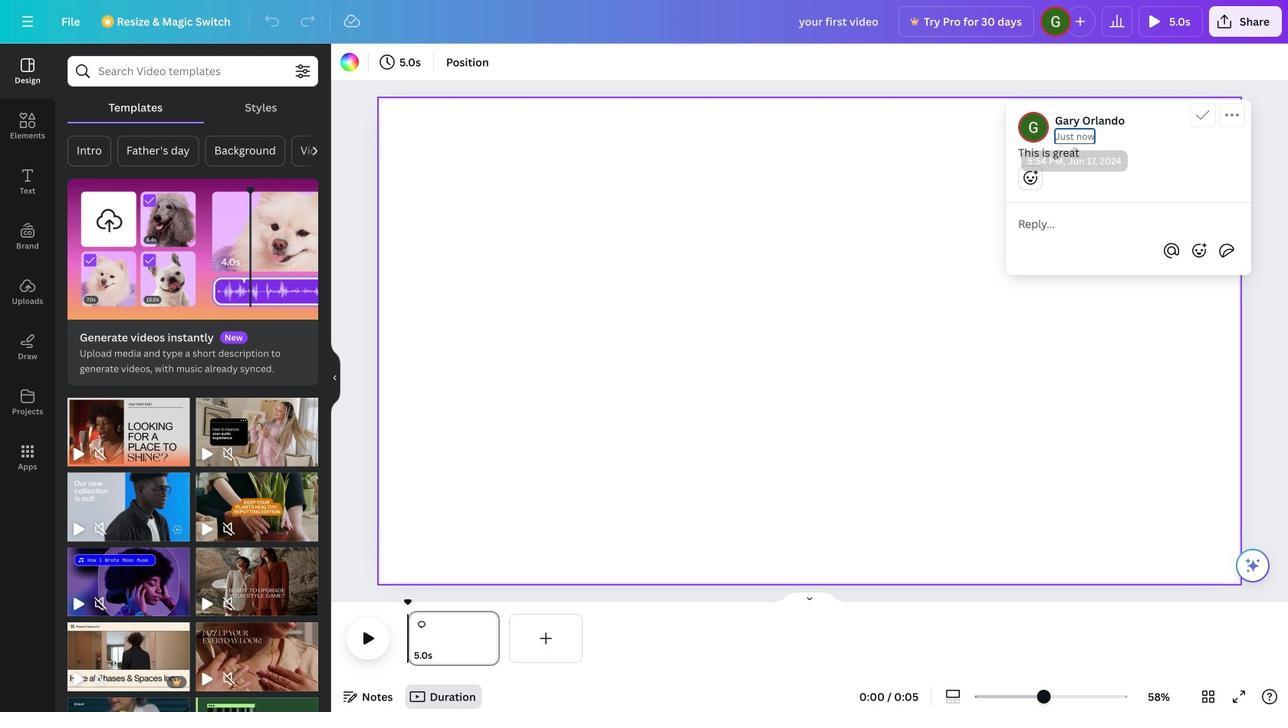 Task type: locate. For each thing, give the bounding box(es) containing it.
video in dark green neon green bold bold style group
[[196, 688, 318, 712]]

hide image
[[330, 341, 340, 415]]

magic video example usage image
[[67, 179, 318, 320]]

video in black and white brown simple and minimal simple and minimal style group
[[196, 398, 318, 467]]

company hype video group
[[67, 398, 190, 467]]

Search Video templates search field
[[98, 57, 288, 86]]

trimming, start edge slider
[[408, 614, 422, 663]]

quick actions image
[[1244, 557, 1262, 575]]

brand hype reel video in cream beige black warm & modern style group
[[67, 613, 190, 691]]

#ffffff image
[[340, 53, 359, 71]]



Task type: vqa. For each thing, say whether or not it's contained in the screenshot.
Neon Yellow Black Grey Podcast Dynamic Neons Video Podcast Website group
yes



Task type: describe. For each thing, give the bounding box(es) containing it.
main menu bar
[[0, 0, 1288, 44]]

video in dark green bright yellow modern elegance style group
[[196, 613, 318, 691]]

trimming, end edge slider
[[486, 614, 500, 663]]

video in cream black modern elegance style group
[[196, 539, 318, 617]]

neon yellow black grey podcast dynamic neons video podcast website group
[[67, 688, 190, 712]]

Zoom button
[[1134, 685, 1184, 709]]

Reply draft. Add a reply or @mention. text field
[[1018, 215, 1239, 232]]

video in orange bright purple simple and minimal simple style group
[[196, 473, 318, 542]]

video in bright blue grey professional style group
[[67, 473, 190, 542]]

blue white ui digitalism music youtube intro group
[[67, 539, 190, 617]]

side panel tab list
[[0, 44, 55, 485]]

Design title text field
[[787, 6, 892, 37]]

Page title text field
[[439, 648, 445, 663]]

hide pages image
[[773, 591, 846, 603]]



